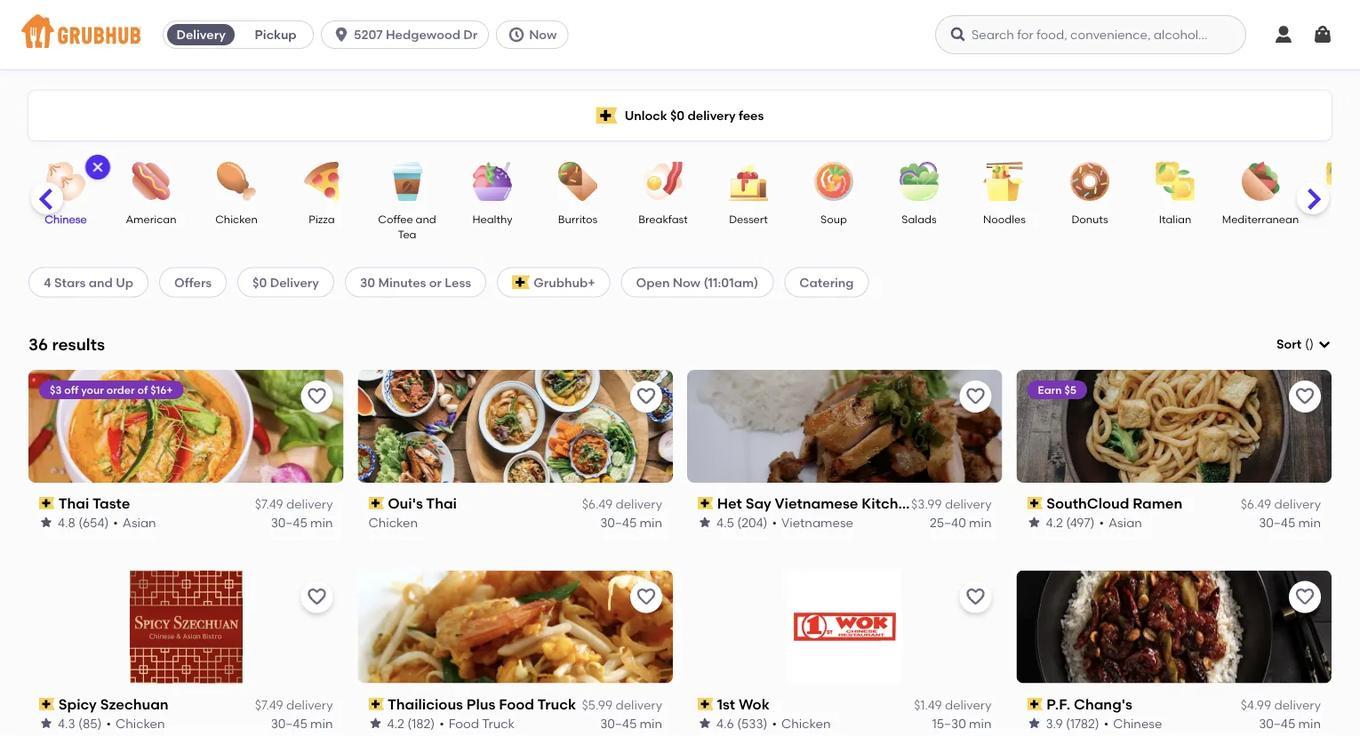Task type: vqa. For each thing, say whether or not it's contained in the screenshot.
UP in the left top of the page
yes



Task type: locate. For each thing, give the bounding box(es) containing it.
0 horizontal spatial grubhub plus flag logo image
[[512, 275, 530, 289]]

5207 hedgewood dr button
[[321, 20, 496, 49]]

4
[[44, 275, 51, 290]]

mediterranean image
[[1230, 162, 1292, 201]]

$7.49 delivery for thai taste
[[255, 497, 333, 512]]

1 vertical spatial chinese
[[1113, 716, 1162, 731]]

1 horizontal spatial $6.49 delivery
[[1241, 497, 1321, 512]]

2 $7.49 from the top
[[255, 698, 283, 713]]

$16+
[[150, 383, 173, 396]]

min for southcloud ramen
[[1299, 515, 1321, 530]]

now right dr
[[529, 27, 557, 42]]

•
[[113, 515, 118, 530], [772, 515, 777, 530], [1100, 515, 1104, 530], [106, 716, 111, 731], [439, 716, 444, 731], [772, 716, 777, 731], [1104, 716, 1109, 731]]

• chicken right (533)
[[772, 716, 831, 731]]

grubhub plus flag logo image
[[596, 107, 618, 124], [512, 275, 530, 289]]

p.f.
[[1047, 696, 1071, 713]]

now inside button
[[529, 27, 557, 42]]

• chicken for 1st wok
[[772, 716, 831, 731]]

min for 1st wok
[[969, 716, 992, 731]]

0 horizontal spatial subscription pass image
[[39, 497, 55, 510]]

1st
[[717, 696, 735, 713]]

1 vertical spatial $7.49 delivery
[[255, 698, 333, 713]]

thai right the oui's
[[426, 495, 457, 512]]

$6.49 delivery for oui's thai
[[582, 497, 662, 512]]

4.2 for thailicious plus food truck
[[387, 716, 404, 731]]

2 asian from the left
[[1109, 515, 1143, 530]]

0 vertical spatial $7.49 delivery
[[255, 497, 333, 512]]

star icon image left 4.5
[[698, 515, 712, 530]]

subscription pass image
[[39, 497, 55, 510], [369, 698, 384, 710], [1027, 698, 1043, 710]]

save this restaurant image
[[1295, 386, 1316, 407], [306, 587, 328, 608], [636, 587, 657, 608], [965, 587, 987, 608]]

0 vertical spatial $7.49
[[255, 497, 283, 512]]

• down taste
[[113, 515, 118, 530]]

subscription pass image left p.f.
[[1027, 698, 1043, 710]]

1 horizontal spatial and
[[416, 213, 436, 225]]

15–30
[[933, 716, 966, 731]]

$7.49 delivery
[[255, 497, 333, 512], [255, 698, 333, 713]]

and
[[416, 213, 436, 225], [89, 275, 113, 290]]

subscription pass image left het
[[698, 497, 714, 510]]

1 vertical spatial $0
[[253, 275, 267, 290]]

1 horizontal spatial 4.2
[[1046, 515, 1063, 530]]

mediterranean
[[1222, 213, 1299, 225]]

5207 hedgewood dr
[[354, 27, 478, 42]]

0 horizontal spatial $6.49
[[582, 497, 613, 512]]

star icon image
[[39, 515, 53, 530], [698, 515, 712, 530], [1027, 515, 1042, 530], [39, 716, 53, 730], [369, 716, 383, 730], [698, 716, 712, 730], [1027, 716, 1042, 730]]

1 horizontal spatial chinese
[[1113, 716, 1162, 731]]

subscription pass image for het say vietnamese kitchen
[[698, 497, 714, 510]]

star icon image for thai taste
[[39, 515, 53, 530]]

1 $6.49 delivery from the left
[[582, 497, 662, 512]]

asian down southcloud ramen at the bottom right of page
[[1109, 515, 1143, 530]]

4 stars and up
[[44, 275, 133, 290]]

and up tea
[[416, 213, 436, 225]]

and inside coffee and tea
[[416, 213, 436, 225]]

$7.49 delivery for spicy szechuan
[[255, 698, 333, 713]]

star icon image left 3.9
[[1027, 716, 1042, 730]]

subscription pass image for oui's thai
[[369, 497, 384, 510]]

1 • asian from the left
[[113, 515, 156, 530]]

$6.49 delivery
[[582, 497, 662, 512], [1241, 497, 1321, 512]]

pasta
[[1331, 213, 1360, 225]]

star icon image left 4.3
[[39, 716, 53, 730]]

and left up
[[89, 275, 113, 290]]

chicken
[[215, 213, 258, 225], [369, 515, 418, 530], [116, 716, 165, 731], [782, 716, 831, 731]]

4.2 left the (497)
[[1046, 515, 1063, 530]]

star icon image left 4.8
[[39, 515, 53, 530]]

0 horizontal spatial delivery
[[176, 27, 226, 42]]

$3.99 delivery
[[912, 497, 992, 512]]

4.6 (533)
[[717, 716, 768, 731]]

spicy
[[58, 696, 97, 713]]

• for say
[[772, 515, 777, 530]]

subscription pass image left the oui's
[[369, 497, 384, 510]]

star icon image for 1st wok
[[698, 716, 712, 730]]

pizza image
[[291, 162, 353, 201]]

• right the (497)
[[1100, 515, 1104, 530]]

save this restaurant image
[[306, 386, 328, 407], [636, 386, 657, 407], [965, 386, 987, 407], [1295, 587, 1316, 608]]

1 vertical spatial food
[[449, 716, 479, 731]]

minutes
[[378, 275, 426, 290]]

30–45 for spicy szechuan
[[271, 716, 307, 731]]

None field
[[1277, 335, 1332, 353]]

1 horizontal spatial thai
[[426, 495, 457, 512]]

p.f. chang's logo image
[[1017, 571, 1332, 683]]

1 vertical spatial grubhub plus flag logo image
[[512, 275, 530, 289]]

30 minutes or less
[[360, 275, 471, 290]]

subscription pass image left 1st
[[698, 698, 714, 710]]

0 vertical spatial $0
[[670, 108, 685, 123]]

1 vertical spatial now
[[673, 275, 701, 290]]

thailicious plus food truck logo image
[[358, 571, 673, 683]]

2 • chicken from the left
[[772, 716, 831, 731]]

$6.49
[[582, 497, 613, 512], [1241, 497, 1272, 512]]

subscription pass image for p.f. chang's
[[1027, 698, 1043, 710]]

delivery for thai taste
[[286, 497, 333, 512]]

tea
[[398, 228, 417, 241]]

grubhub plus flag logo image for grubhub+
[[512, 275, 530, 289]]

italian
[[1159, 213, 1192, 225]]

save this restaurant image for spicy szechuan
[[306, 587, 328, 608]]

• asian for taste
[[113, 515, 156, 530]]

1 horizontal spatial • chicken
[[772, 716, 831, 731]]

star icon image for spicy szechuan
[[39, 716, 53, 730]]

chang's
[[1074, 696, 1133, 713]]

30–45 min
[[271, 515, 333, 530], [600, 515, 662, 530], [1259, 515, 1321, 530], [271, 716, 333, 731], [600, 716, 662, 731], [1259, 716, 1321, 731]]

oui's thai logo image
[[358, 370, 673, 483]]

fees
[[739, 108, 764, 123]]

• right (182)
[[439, 716, 444, 731]]

0 vertical spatial delivery
[[176, 27, 226, 42]]

star icon image left 4.2 (182)
[[369, 716, 383, 730]]

• chicken down szechuan
[[106, 716, 165, 731]]

1 horizontal spatial $0
[[670, 108, 685, 123]]

none field containing sort
[[1277, 335, 1332, 353]]

truck
[[538, 696, 576, 713], [482, 716, 515, 731]]

• right (533)
[[772, 716, 777, 731]]

salads
[[902, 213, 937, 225]]

1 $7.49 from the top
[[255, 497, 283, 512]]

2 $7.49 delivery from the top
[[255, 698, 333, 713]]

30–45 min for southcloud ramen
[[1259, 515, 1321, 530]]

$5.99
[[582, 698, 613, 713]]

subscription pass image
[[369, 497, 384, 510], [698, 497, 714, 510], [1027, 497, 1043, 510], [39, 698, 55, 710], [698, 698, 714, 710]]

healthy
[[473, 213, 513, 225]]

• down chang's
[[1104, 716, 1109, 731]]

star icon image left 4.6
[[698, 716, 712, 730]]

30–45 for oui's thai
[[600, 515, 637, 530]]

1 vertical spatial delivery
[[270, 275, 319, 290]]

$7.49 for thai taste
[[255, 497, 283, 512]]

$1.49
[[914, 698, 942, 713]]

save this restaurant image for p.f. chang's
[[1295, 587, 1316, 608]]

delivery for p.f. chang's
[[1275, 698, 1321, 713]]

• chicken
[[106, 716, 165, 731], [772, 716, 831, 731]]

1 • chicken from the left
[[106, 716, 165, 731]]

0 vertical spatial and
[[416, 213, 436, 225]]

vietnamese down "het say vietnamese kitchen"
[[782, 515, 854, 530]]

now right open
[[673, 275, 701, 290]]

subscription pass image left spicy
[[39, 698, 55, 710]]

svg image
[[1312, 24, 1334, 45], [950, 26, 967, 44], [1318, 337, 1332, 351]]

min for p.f. chang's
[[1299, 716, 1321, 731]]

subscription pass image left southcloud
[[1027, 497, 1043, 510]]

• for chang's
[[1104, 716, 1109, 731]]

0 horizontal spatial truck
[[482, 716, 515, 731]]

southcloud ramen logo image
[[1017, 370, 1332, 483]]

• right (85)
[[106, 716, 111, 731]]

1 $6.49 from the left
[[582, 497, 613, 512]]

het say vietnamese kitchen logo image
[[687, 370, 1003, 483]]

0 horizontal spatial asian
[[123, 515, 156, 530]]

save this restaurant button for oui's thai
[[630, 380, 662, 412]]

star icon image left 4.2 (497)
[[1027, 515, 1042, 530]]

delivery for southcloud ramen
[[1275, 497, 1321, 512]]

thai taste logo image
[[28, 370, 344, 483]]

36
[[28, 334, 48, 354]]

(11:01am)
[[704, 275, 759, 290]]

2 $6.49 from the left
[[1241, 497, 1272, 512]]

• right (204)
[[772, 515, 777, 530]]

asian
[[123, 515, 156, 530], [1109, 515, 1143, 530]]

food right plus
[[499, 696, 535, 713]]

food
[[499, 696, 535, 713], [449, 716, 479, 731]]

burritos image
[[547, 162, 609, 201]]

delivery down pizza
[[270, 275, 319, 290]]

• asian for ramen
[[1100, 515, 1143, 530]]

1 vertical spatial 4.2
[[387, 716, 404, 731]]

0 horizontal spatial • chicken
[[106, 716, 165, 731]]

1 asian from the left
[[123, 515, 156, 530]]

thai
[[58, 495, 89, 512], [426, 495, 457, 512]]

szechuan
[[100, 696, 169, 713]]

1 thai from the left
[[58, 495, 89, 512]]

save this restaurant image for thailicious plus food truck
[[636, 587, 657, 608]]

subscription pass image for thai taste
[[39, 497, 55, 510]]

5207
[[354, 27, 383, 42]]

chinese image
[[35, 162, 97, 201]]

• vietnamese
[[772, 515, 854, 530]]

0 horizontal spatial thai
[[58, 495, 89, 512]]

• chinese
[[1104, 716, 1162, 731]]

• asian down taste
[[113, 515, 156, 530]]

open
[[636, 275, 670, 290]]

truck left $5.99
[[538, 696, 576, 713]]

subscription pass image left thai taste
[[39, 497, 55, 510]]

svg image inside now button
[[508, 26, 526, 44]]

1 horizontal spatial truck
[[538, 696, 576, 713]]

thailicious plus food truck
[[388, 696, 576, 713]]

0 horizontal spatial • asian
[[113, 515, 156, 530]]

30–45 min for spicy szechuan
[[271, 716, 333, 731]]

hedgewood
[[386, 27, 461, 42]]

plus
[[467, 696, 496, 713]]

0 vertical spatial 4.2
[[1046, 515, 1063, 530]]

1 horizontal spatial $6.49
[[1241, 497, 1272, 512]]

or
[[429, 275, 442, 290]]

1 horizontal spatial grubhub plus flag logo image
[[596, 107, 618, 124]]

1 $7.49 delivery from the top
[[255, 497, 333, 512]]

delivery left pickup
[[176, 27, 226, 42]]

• for szechuan
[[106, 716, 111, 731]]

food down plus
[[449, 716, 479, 731]]

american image
[[120, 162, 182, 201]]

vietnamese up • vietnamese
[[775, 495, 858, 512]]

off
[[64, 383, 79, 396]]

grubhub plus flag logo image for unlock $0 delivery fees
[[596, 107, 618, 124]]

your
[[81, 383, 104, 396]]

15–30 min
[[933, 716, 992, 731]]

1 vertical spatial and
[[89, 275, 113, 290]]

save this restaurant button
[[301, 380, 333, 412], [630, 380, 662, 412], [960, 380, 992, 412], [1289, 380, 1321, 412], [301, 581, 333, 613], [630, 581, 662, 613], [960, 581, 992, 613], [1289, 581, 1321, 613]]

30–45 for thailicious plus food truck
[[600, 716, 637, 731]]

0 horizontal spatial $6.49 delivery
[[582, 497, 662, 512]]

subscription pass image for spicy szechuan
[[39, 698, 55, 710]]

0 vertical spatial truck
[[538, 696, 576, 713]]

$0 right offers
[[253, 275, 267, 290]]

0 vertical spatial grubhub plus flag logo image
[[596, 107, 618, 124]]

svg image
[[1273, 24, 1295, 45], [333, 26, 350, 44], [508, 26, 526, 44], [91, 160, 105, 174]]

thailicious
[[388, 696, 463, 713]]

0 vertical spatial food
[[499, 696, 535, 713]]

4.2 left (182)
[[387, 716, 404, 731]]

grubhub plus flag logo image left unlock
[[596, 107, 618, 124]]

truck down thailicious plus food truck on the bottom
[[482, 716, 515, 731]]

1 horizontal spatial asian
[[1109, 515, 1143, 530]]

min
[[310, 515, 333, 530], [640, 515, 662, 530], [969, 515, 992, 530], [1299, 515, 1321, 530], [310, 716, 333, 731], [640, 716, 662, 731], [969, 716, 992, 731], [1299, 716, 1321, 731]]

1 horizontal spatial • asian
[[1100, 515, 1143, 530]]

asian down taste
[[123, 515, 156, 530]]

0 horizontal spatial now
[[529, 27, 557, 42]]

0 horizontal spatial 4.2
[[387, 716, 404, 731]]

kitchen
[[862, 495, 916, 512]]

delivery for 1st wok
[[945, 698, 992, 713]]

unlock $0 delivery fees
[[625, 108, 764, 123]]

4.8 (654)
[[58, 515, 109, 530]]

1 vertical spatial vietnamese
[[782, 515, 854, 530]]

delivery for spicy szechuan
[[286, 698, 333, 713]]

$3.99
[[912, 497, 942, 512]]

0 horizontal spatial food
[[449, 716, 479, 731]]

2 horizontal spatial subscription pass image
[[1027, 698, 1043, 710]]

subscription pass image left thailicious
[[369, 698, 384, 710]]

• food truck
[[439, 716, 515, 731]]

2 • asian from the left
[[1100, 515, 1143, 530]]

noodles
[[984, 213, 1026, 225]]

• asian down southcloud ramen at the bottom right of page
[[1100, 515, 1143, 530]]

thai up 4.8
[[58, 495, 89, 512]]

1 vertical spatial $7.49
[[255, 698, 283, 713]]

offers
[[174, 275, 212, 290]]

grubhub plus flag logo image left grubhub+ on the left of page
[[512, 275, 530, 289]]

0 vertical spatial chinese
[[45, 213, 87, 225]]

$0 right unlock
[[670, 108, 685, 123]]

$3
[[50, 383, 62, 396]]

3.9 (1782)
[[1046, 716, 1100, 731]]

chinese
[[45, 213, 87, 225], [1113, 716, 1162, 731]]

chinese down chang's
[[1113, 716, 1162, 731]]

2 $6.49 delivery from the left
[[1241, 497, 1321, 512]]

spicy szechuan logo image
[[130, 571, 243, 683]]

)
[[1310, 337, 1314, 352]]

chinese down chinese image in the left of the page
[[45, 213, 87, 225]]

0 vertical spatial now
[[529, 27, 557, 42]]

2 thai from the left
[[426, 495, 457, 512]]

30–45 for thai taste
[[271, 515, 307, 530]]

star icon image for p.f. chang's
[[1027, 716, 1042, 730]]

1 horizontal spatial now
[[673, 275, 701, 290]]

1 horizontal spatial subscription pass image
[[369, 698, 384, 710]]

delivery for het say vietnamese kitchen
[[945, 497, 992, 512]]

4.2 (497)
[[1046, 515, 1095, 530]]



Task type: describe. For each thing, give the bounding box(es) containing it.
subscription pass image for thailicious plus food truck
[[369, 698, 384, 710]]

$5.99 delivery
[[582, 698, 662, 713]]

order
[[107, 383, 135, 396]]

spicy szechuan
[[58, 696, 169, 713]]

3.9
[[1046, 716, 1063, 731]]

$4.99
[[1241, 698, 1272, 713]]

(85)
[[78, 716, 102, 731]]

up
[[116, 275, 133, 290]]

dessert
[[729, 213, 768, 225]]

4.3
[[58, 716, 75, 731]]

$1.49 delivery
[[914, 698, 992, 713]]

25–40 min
[[930, 515, 992, 530]]

breakfast image
[[632, 162, 694, 201]]

southcloud
[[1047, 495, 1130, 512]]

sort ( )
[[1277, 337, 1314, 352]]

30–45 min for thailicious plus food truck
[[600, 716, 662, 731]]

american
[[126, 213, 177, 225]]

p.f. chang's
[[1047, 696, 1133, 713]]

• for plus
[[439, 716, 444, 731]]

$6.49 for thai
[[582, 497, 613, 512]]

southcloud ramen
[[1047, 495, 1183, 512]]

noodles image
[[974, 162, 1036, 201]]

star icon image for southcloud ramen
[[1027, 515, 1042, 530]]

chicken down the oui's
[[369, 515, 418, 530]]

main navigation navigation
[[0, 0, 1360, 69]]

30
[[360, 275, 375, 290]]

chicken down chicken image
[[215, 213, 258, 225]]

wok
[[739, 696, 770, 713]]

results
[[52, 334, 105, 354]]

(533)
[[737, 716, 768, 731]]

$6.49 delivery for southcloud ramen
[[1241, 497, 1321, 512]]

save this restaurant image for 1st wok
[[965, 587, 987, 608]]

donuts
[[1072, 213, 1108, 225]]

thai taste
[[58, 495, 130, 512]]

italian image
[[1144, 162, 1207, 201]]

30–45 min for thai taste
[[271, 515, 333, 530]]

save this restaurant image for het say vietnamese kitchen
[[965, 386, 987, 407]]

(204)
[[737, 515, 768, 530]]

Search for food, convenience, alcohol... search field
[[935, 15, 1247, 54]]

4.8
[[58, 515, 75, 530]]

chicken image
[[205, 162, 268, 201]]

coffee and tea
[[378, 213, 436, 241]]

1 horizontal spatial food
[[499, 696, 535, 713]]

$6.49 for ramen
[[1241, 497, 1272, 512]]

dr
[[464, 27, 478, 42]]

save this restaurant button for het say vietnamese kitchen
[[960, 380, 992, 412]]

1st wok logo image
[[788, 571, 901, 683]]

pickup
[[255, 27, 297, 42]]

salads image
[[888, 162, 951, 201]]

sort
[[1277, 337, 1302, 352]]

(654)
[[78, 515, 109, 530]]

earn $5
[[1038, 383, 1077, 396]]

min for thai taste
[[310, 515, 333, 530]]

0 horizontal spatial and
[[89, 275, 113, 290]]

asian for ramen
[[1109, 515, 1143, 530]]

(
[[1305, 337, 1310, 352]]

of
[[137, 383, 148, 396]]

delivery for thailicious plus food truck
[[616, 698, 662, 713]]

• for ramen
[[1100, 515, 1104, 530]]

(497)
[[1066, 515, 1095, 530]]

unlock
[[625, 108, 667, 123]]

4.5
[[717, 515, 734, 530]]

burritos
[[558, 213, 598, 225]]

say
[[746, 495, 772, 512]]

earn
[[1038, 383, 1062, 396]]

$5
[[1065, 383, 1077, 396]]

star icon image for thailicious plus food truck
[[369, 716, 383, 730]]

1st wok
[[717, 696, 770, 713]]

pickup button
[[238, 20, 313, 49]]

1 horizontal spatial delivery
[[270, 275, 319, 290]]

het
[[717, 495, 742, 512]]

0 horizontal spatial $0
[[253, 275, 267, 290]]

36 results
[[28, 334, 105, 354]]

4.2 (182)
[[387, 716, 435, 731]]

taste
[[92, 495, 130, 512]]

save this restaurant button for spicy szechuan
[[301, 581, 333, 613]]

healthy image
[[461, 162, 524, 201]]

(182)
[[407, 716, 435, 731]]

save this restaurant button for 1st wok
[[960, 581, 992, 613]]

0 vertical spatial vietnamese
[[775, 495, 858, 512]]

subscription pass image for southcloud ramen
[[1027, 497, 1043, 510]]

$7.49 for spicy szechuan
[[255, 698, 283, 713]]

dessert image
[[718, 162, 780, 201]]

now button
[[496, 20, 576, 49]]

subscription pass image for 1st wok
[[698, 698, 714, 710]]

save this restaurant button for thailicious plus food truck
[[630, 581, 662, 613]]

svg image inside 5207 hedgewood dr button
[[333, 26, 350, 44]]

delivery for oui's thai
[[616, 497, 662, 512]]

$0 delivery
[[253, 275, 319, 290]]

• chicken for spicy szechuan
[[106, 716, 165, 731]]

coffee and tea image
[[376, 162, 438, 201]]

30–45 for southcloud ramen
[[1259, 515, 1296, 530]]

30–45 for p.f. chang's
[[1259, 716, 1296, 731]]

• for wok
[[772, 716, 777, 731]]

30–45 min for p.f. chang's
[[1259, 716, 1321, 731]]

min for het say vietnamese kitchen
[[969, 515, 992, 530]]

oui's
[[388, 495, 423, 512]]

star icon image for het say vietnamese kitchen
[[698, 515, 712, 530]]

stars
[[54, 275, 86, 290]]

0 horizontal spatial chinese
[[45, 213, 87, 225]]

delivery inside button
[[176, 27, 226, 42]]

oui's thai
[[388, 495, 457, 512]]

save this restaurant image for oui's thai
[[636, 386, 657, 407]]

min for spicy szechuan
[[310, 716, 333, 731]]

catering
[[800, 275, 854, 290]]

chicken down szechuan
[[116, 716, 165, 731]]

$3 off your order of $16+
[[50, 383, 173, 396]]

25–40
[[930, 515, 966, 530]]

save this restaurant button for p.f. chang's
[[1289, 581, 1321, 613]]

1 vertical spatial truck
[[482, 716, 515, 731]]

min for oui's thai
[[640, 515, 662, 530]]

grubhub+
[[534, 275, 595, 290]]

4.6
[[717, 716, 734, 731]]

chicken right (533)
[[782, 716, 831, 731]]

• for taste
[[113, 515, 118, 530]]

$4.99 delivery
[[1241, 698, 1321, 713]]

4.2 for southcloud ramen
[[1046, 515, 1063, 530]]

soup
[[821, 213, 847, 225]]

soup image
[[803, 162, 865, 201]]

pizza
[[309, 213, 335, 225]]

min for thailicious plus food truck
[[640, 716, 662, 731]]

asian for taste
[[123, 515, 156, 530]]

less
[[445, 275, 471, 290]]

30–45 min for oui's thai
[[600, 515, 662, 530]]

het say vietnamese kitchen
[[717, 495, 916, 512]]

4.5 (204)
[[717, 515, 768, 530]]

breakfast
[[639, 213, 688, 225]]

donuts image
[[1059, 162, 1121, 201]]

4.3 (85)
[[58, 716, 102, 731]]



